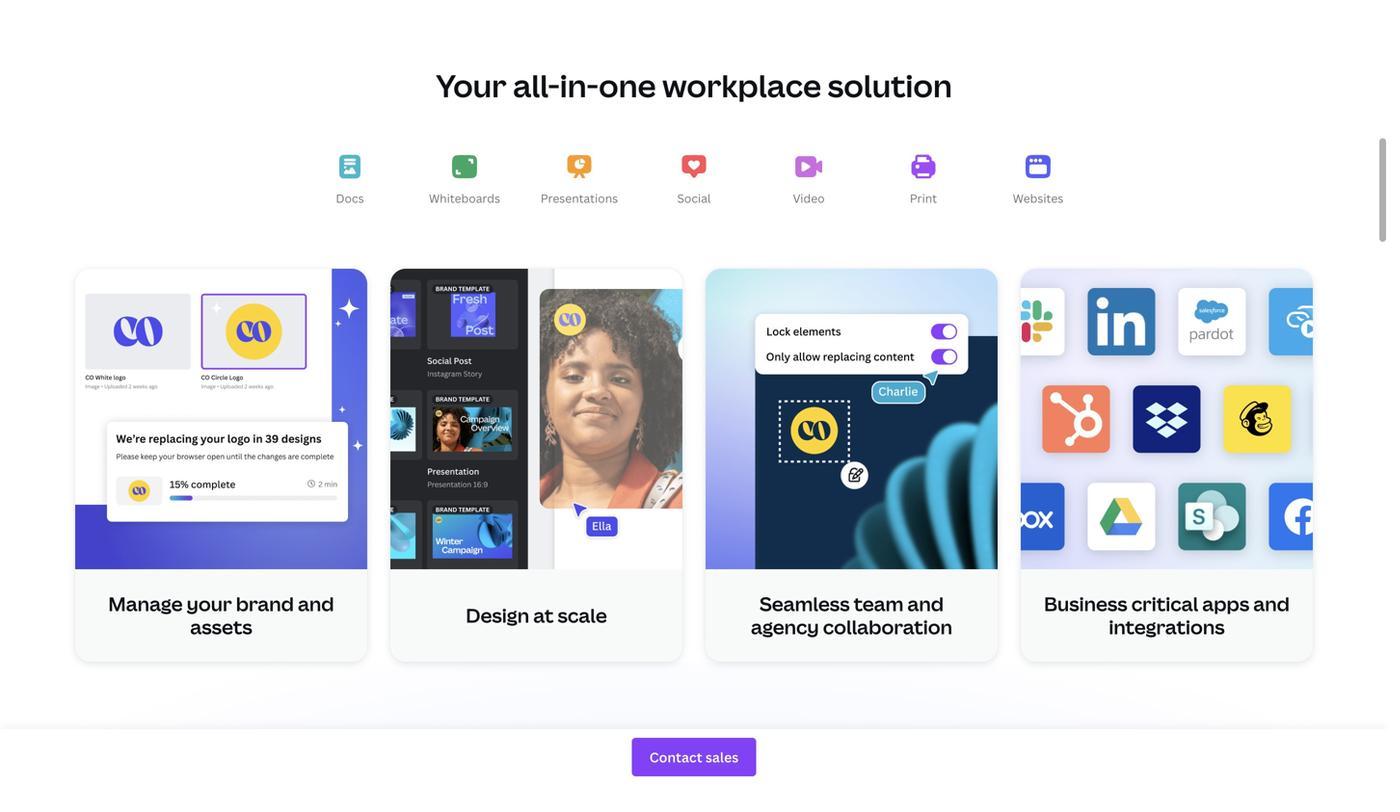 Task type: locate. For each thing, give the bounding box(es) containing it.
workplace
[[663, 65, 822, 107]]

one
[[599, 65, 656, 107]]

1 horizontal spatial and
[[908, 591, 944, 618]]

2 horizontal spatial and
[[1254, 591, 1290, 618]]

manage
[[108, 591, 183, 618]]

team
[[854, 591, 904, 618]]

and right 'apps'
[[1254, 591, 1290, 618]]

docs
[[336, 191, 364, 207]]

and for manage your brand and assets
[[298, 591, 334, 618]]

3 and from the left
[[1254, 591, 1290, 618]]

assets
[[190, 615, 252, 641]]

at
[[533, 603, 554, 629]]

and right team
[[908, 591, 944, 618]]

and right brand
[[298, 591, 334, 618]]

in-
[[560, 65, 599, 107]]

business
[[1045, 591, 1128, 618]]

and inside the business critical apps and integrations
[[1254, 591, 1290, 618]]

collaboration
[[823, 615, 953, 641]]

and inside manage your brand and assets
[[298, 591, 334, 618]]

seamless
[[760, 591, 850, 618]]

integrations
[[1109, 615, 1225, 641]]

0 horizontal spatial and
[[298, 591, 334, 618]]

solution
[[828, 65, 953, 107]]

and for business critical apps and integrations
[[1254, 591, 1290, 618]]

and
[[298, 591, 334, 618], [908, 591, 944, 618], [1254, 591, 1290, 618]]

1 and from the left
[[298, 591, 334, 618]]

apps
[[1203, 591, 1250, 618]]

2 and from the left
[[908, 591, 944, 618]]

your
[[436, 65, 507, 107]]

design
[[466, 603, 530, 629]]

presentations
[[541, 191, 618, 207]]

websites
[[1013, 191, 1064, 207]]



Task type: vqa. For each thing, say whether or not it's contained in the screenshot.
the middle and
yes



Task type: describe. For each thing, give the bounding box(es) containing it.
manage your brand and assets
[[108, 591, 334, 641]]

critical
[[1132, 591, 1199, 618]]

whiteboards
[[429, 191, 501, 207]]

business critical apps and integrations
[[1045, 591, 1290, 641]]

brand
[[236, 591, 294, 618]]

your
[[187, 591, 232, 618]]

design at scale
[[466, 603, 607, 629]]

social
[[678, 191, 711, 207]]

agency
[[751, 615, 819, 641]]

video
[[793, 191, 825, 207]]

and inside the seamless team and agency collaboration
[[908, 591, 944, 618]]

scale
[[558, 603, 607, 629]]

seamless team and agency collaboration
[[751, 591, 953, 641]]

your all-in-one workplace solution
[[436, 65, 953, 107]]

all-
[[513, 65, 560, 107]]

print
[[910, 191, 937, 207]]



